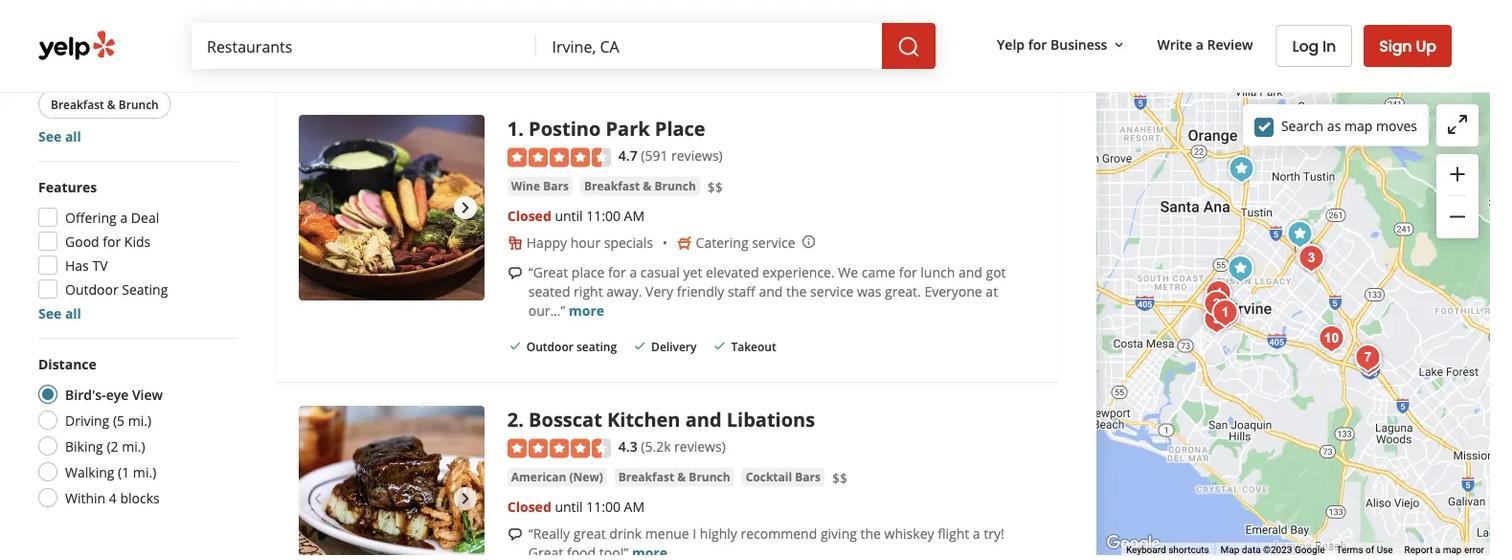 Task type: locate. For each thing, give the bounding box(es) containing it.
2 previous image from the top
[[307, 487, 330, 510]]

1 vertical spatial 11:00
[[586, 498, 621, 516]]

in
[[1323, 35, 1336, 57]]

1 vertical spatial am
[[624, 498, 645, 516]]

1 vertical spatial the
[[861, 525, 881, 543]]

2 horizontal spatial and
[[959, 264, 983, 282]]

2 all from the top
[[65, 304, 81, 322]]

0 vertical spatial map
[[1345, 117, 1373, 135]]

distance
[[38, 355, 97, 373]]

am up drink
[[624, 498, 645, 516]]

1 vertical spatial outdoor
[[527, 339, 574, 355]]

2 horizontal spatial &
[[677, 469, 686, 485]]

11:00 for postino
[[586, 207, 621, 225]]

16 catering v2 image
[[677, 236, 692, 251]]

map right as
[[1345, 117, 1373, 135]]

breakfast & brunch button down "4.3 (5.2k reviews)" at the bottom of the page
[[615, 468, 734, 487]]

a up away.
[[630, 264, 637, 282]]

a left the try!
[[973, 525, 981, 543]]

0 vertical spatial until
[[555, 207, 583, 225]]

until down american (new) button
[[555, 498, 583, 516]]

1 horizontal spatial $$
[[832, 469, 848, 487]]

service down we
[[810, 283, 854, 301]]

info icon image
[[801, 234, 817, 250], [801, 234, 817, 250]]

closed
[[507, 207, 551, 225], [507, 498, 551, 516]]

& for 1
[[643, 178, 652, 194]]

a inside ""great place for a casual yet elevated experience. we came for lunch and got seated right away. very friendly staff and the service was great. everyone at our…""
[[630, 264, 637, 282]]

next image for 1 . postino park place
[[454, 196, 477, 219]]

expand map image
[[1446, 113, 1469, 136]]

see for second see all button
[[38, 304, 62, 322]]

previous image
[[307, 196, 330, 219], [307, 487, 330, 510]]

2 . bosscat kitchen and libations
[[507, 406, 815, 433]]

i
[[693, 525, 697, 543]]

mexican button
[[38, 17, 110, 46]]

2 see from the top
[[38, 304, 62, 322]]

16 checkmark v2 image
[[632, 0, 648, 8], [712, 0, 727, 8], [712, 339, 727, 354]]

brunch down the 4.7 (591 reviews)
[[655, 178, 696, 194]]

0 vertical spatial breakfast & brunch link
[[580, 177, 700, 196]]

zoom out image
[[1446, 205, 1469, 228]]

as
[[1327, 117, 1341, 135]]

1 11:00 from the top
[[586, 207, 621, 225]]

none field up "restaurants"
[[207, 35, 522, 57]]

2 until from the top
[[555, 498, 583, 516]]

1 vertical spatial breakfast & brunch
[[584, 178, 696, 194]]

recommend
[[741, 525, 817, 543]]

of
[[1366, 545, 1375, 556]]

closed for postino park place
[[507, 207, 551, 225]]

1 see all from the top
[[38, 127, 81, 145]]

2 slideshow element from the top
[[299, 406, 484, 557]]

1 vertical spatial reviews)
[[674, 438, 726, 456]]

1 vertical spatial map
[[1443, 545, 1462, 556]]

brunch down "4.3 (5.2k reviews)" at the bottom of the page
[[689, 469, 731, 485]]

see all down has
[[38, 304, 81, 322]]

1 horizontal spatial map
[[1443, 545, 1462, 556]]

1 closed from the top
[[507, 207, 551, 225]]

2 vertical spatial breakfast
[[619, 469, 674, 485]]

closed until 11:00 am for bosscat
[[507, 498, 645, 516]]

seated
[[529, 283, 570, 301]]

2 vertical spatial and
[[686, 406, 722, 433]]

0 vertical spatial see all
[[38, 127, 81, 145]]

2 vertical spatial breakfast & brunch
[[619, 469, 731, 485]]

1 horizontal spatial bars
[[795, 469, 821, 485]]

1 am from the top
[[624, 207, 645, 225]]

1 horizontal spatial and
[[759, 283, 783, 301]]

16 speech v2 image for "great
[[507, 266, 523, 281]]

breakfast & brunch down 4.7
[[584, 178, 696, 194]]

Near text field
[[552, 35, 867, 57]]

4.3 (5.2k reviews)
[[619, 438, 726, 456]]

2 next image from the top
[[454, 487, 477, 510]]

reviews) down place
[[672, 147, 723, 165]]

bars inside "button"
[[795, 469, 821, 485]]

service up experience.
[[752, 234, 796, 252]]

16 happy hour specials v2 image
[[507, 236, 523, 251]]

closed down wine
[[507, 207, 551, 225]]

all up features
[[65, 127, 81, 145]]

see up distance
[[38, 304, 62, 322]]

until for postino
[[555, 207, 583, 225]]

a for write
[[1196, 35, 1204, 53]]

2 . from the top
[[518, 406, 524, 433]]

report a map error link
[[1405, 545, 1485, 556]]

error
[[1465, 545, 1485, 556]]

0 horizontal spatial the
[[786, 283, 807, 301]]

deal
[[131, 208, 159, 227]]

None field
[[207, 35, 522, 57], [552, 35, 867, 57]]

write a review
[[1158, 35, 1253, 53]]

outdoor seating
[[65, 280, 168, 298]]

flight
[[938, 525, 970, 543]]

group
[[1437, 154, 1479, 239], [33, 177, 238, 323]]

fast
[[130, 23, 153, 39]]

taco bell image
[[1222, 250, 1260, 288]]

1 vertical spatial next image
[[454, 487, 477, 510]]

whiskey
[[885, 525, 934, 543]]

16 speech v2 image for "really
[[507, 527, 523, 542]]

breakfast & brunch down "4.3 (5.2k reviews)" at the bottom of the page
[[619, 469, 731, 485]]

1 all from the top
[[65, 127, 81, 145]]

keyboard shortcuts
[[1126, 545, 1209, 556]]

$$ up the giving on the right of page
[[832, 469, 848, 487]]

(5.2k
[[641, 438, 671, 456]]

yet
[[683, 264, 703, 282]]

1 vertical spatial &
[[643, 178, 652, 194]]

& down sandwiches button
[[107, 96, 116, 112]]

0 horizontal spatial group
[[33, 177, 238, 323]]

0 vertical spatial 16 speech v2 image
[[507, 266, 523, 281]]

delivery
[[651, 339, 697, 355]]

$$ down the 4.7 (591 reviews)
[[708, 178, 723, 196]]

1 horizontal spatial outdoor
[[527, 339, 574, 355]]

breakfast for 2
[[619, 469, 674, 485]]

0 vertical spatial &
[[107, 96, 116, 112]]

0 vertical spatial all
[[65, 127, 81, 145]]

experience.
[[763, 264, 835, 282]]

0 vertical spatial brunch
[[119, 96, 159, 112]]

1 see from the top
[[38, 127, 62, 145]]

2
[[507, 406, 518, 433]]

yelp
[[997, 35, 1025, 53]]

service inside ""great place for a casual yet elevated experience. we came for lunch and got seated right away. very friendly staff and the service was great. everyone at our…""
[[810, 283, 854, 301]]

food
[[567, 544, 596, 557]]

closed until 11:00 am up the hour
[[507, 207, 645, 225]]

1 vertical spatial see
[[38, 304, 62, 322]]

1 vertical spatial mi.)
[[122, 437, 145, 455]]

next image
[[454, 196, 477, 219], [454, 487, 477, 510]]

happy
[[527, 234, 567, 252]]

11:00
[[586, 207, 621, 225], [586, 498, 621, 516]]

11:00 up happy hour specials
[[586, 207, 621, 225]]

outdoor down our…" on the left bottom of page
[[527, 339, 574, 355]]

and up "4.3 (5.2k reviews)" at the bottom of the page
[[686, 406, 722, 433]]

everyone
[[925, 283, 983, 301]]

away.
[[607, 283, 642, 301]]

0 vertical spatial .
[[518, 115, 524, 141]]

a right report
[[1436, 545, 1441, 556]]

2 vertical spatial brunch
[[689, 469, 731, 485]]

16 speech v2 image left "really
[[507, 527, 523, 542]]

place
[[655, 115, 706, 141]]

1 16 speech v2 image from the top
[[507, 266, 523, 281]]

2 closed from the top
[[507, 498, 551, 516]]

1 horizontal spatial &
[[643, 178, 652, 194]]

service
[[752, 234, 796, 252], [810, 283, 854, 301]]

1
[[507, 115, 518, 141]]

0 vertical spatial outdoor
[[65, 280, 118, 298]]

outdoor
[[65, 280, 118, 298], [527, 339, 574, 355]]

breakfast down (5.2k
[[619, 469, 674, 485]]

breakfast down sandwiches button
[[51, 96, 104, 112]]

and
[[959, 264, 983, 282], [759, 283, 783, 301], [686, 406, 722, 433]]

0 horizontal spatial $$
[[708, 178, 723, 196]]

breakfast & brunch link for park
[[580, 177, 700, 196]]

brunch for 2 . bosscat kitchen and libations
[[689, 469, 731, 485]]

happy hour specials
[[527, 234, 653, 252]]

for right yelp
[[1028, 35, 1047, 53]]

1 none field from the left
[[207, 35, 522, 57]]

0 horizontal spatial bars
[[543, 178, 569, 194]]

casual
[[641, 264, 680, 282]]

0 vertical spatial am
[[624, 207, 645, 225]]

breakfast & brunch button down 4.7
[[580, 177, 700, 196]]

2 11:00 from the top
[[586, 498, 621, 516]]

& down "4.3 (5.2k reviews)" at the bottom of the page
[[677, 469, 686, 485]]

yelp for business
[[997, 35, 1108, 53]]

aria kitchen image
[[1198, 301, 1236, 339]]

see up features
[[38, 127, 62, 145]]

more link
[[569, 302, 605, 320]]

0 horizontal spatial &
[[107, 96, 116, 112]]

$$ for bosscat kitchen and libations
[[832, 469, 848, 487]]

fast food button
[[117, 17, 195, 46]]

previous image for 1
[[307, 196, 330, 219]]

1 vertical spatial until
[[555, 498, 583, 516]]

1 vertical spatial previous image
[[307, 487, 330, 510]]

0 vertical spatial breakfast & brunch
[[51, 96, 159, 112]]

None search field
[[192, 23, 940, 69]]

1 until from the top
[[555, 207, 583, 225]]

business
[[1051, 35, 1108, 53]]

see all button down has
[[38, 304, 81, 322]]

"great
[[529, 264, 568, 282]]

1 vertical spatial service
[[810, 283, 854, 301]]

mi.) for walking (1 mi.)
[[133, 463, 156, 481]]

the inside ""great place for a casual yet elevated experience. we came for lunch and got seated right away. very friendly staff and the service was great. everyone at our…""
[[786, 283, 807, 301]]

option group
[[33, 354, 238, 513]]

until up the hour
[[555, 207, 583, 225]]

the right the giving on the right of page
[[861, 525, 881, 543]]

search
[[1282, 117, 1324, 135]]

1 previous image from the top
[[307, 196, 330, 219]]

1 horizontal spatial service
[[810, 283, 854, 301]]

2 vertical spatial breakfast & brunch button
[[615, 468, 734, 487]]

1 vertical spatial closed
[[507, 498, 551, 516]]

. left postino
[[518, 115, 524, 141]]

kuan zhai alley image
[[1350, 343, 1389, 381]]

mi.) right (1 at left bottom
[[133, 463, 156, 481]]

1 vertical spatial see all
[[38, 304, 81, 322]]

report a map error
[[1405, 545, 1485, 556]]

1 vertical spatial brunch
[[655, 178, 696, 194]]

sign up link
[[1364, 25, 1452, 67]]

see all up features
[[38, 127, 81, 145]]

wine bars button
[[507, 177, 573, 196]]

0 horizontal spatial none field
[[207, 35, 522, 57]]

slideshow element for 2
[[299, 406, 484, 557]]

and left got
[[959, 264, 983, 282]]

cocktail bars
[[746, 469, 821, 485]]

1 vertical spatial and
[[759, 283, 783, 301]]

breakfast down 4.7
[[584, 178, 640, 194]]

. left the bosscat on the bottom of the page
[[518, 406, 524, 433]]

has tv
[[65, 256, 108, 274]]

2 none field from the left
[[552, 35, 867, 57]]

1 vertical spatial slideshow element
[[299, 406, 484, 557]]

see all button up features
[[38, 127, 81, 145]]

& down (591
[[643, 178, 652, 194]]

1 horizontal spatial the
[[861, 525, 881, 543]]

0 vertical spatial the
[[786, 283, 807, 301]]

4.7 (591 reviews)
[[619, 147, 723, 165]]

am up specials
[[624, 207, 645, 225]]

1 vertical spatial all
[[65, 304, 81, 322]]

1 vertical spatial closed until 11:00 am
[[507, 498, 645, 516]]

0 vertical spatial see
[[38, 127, 62, 145]]

map
[[1345, 117, 1373, 135], [1443, 545, 1462, 556]]

we
[[838, 264, 858, 282]]

all for second see all button
[[65, 304, 81, 322]]

"really great drink menue i highly recommend giving the whiskey flight a try! great food too!"
[[529, 525, 1005, 557]]

map data ©2023 google
[[1221, 545, 1325, 556]]

reviews) for and
[[674, 438, 726, 456]]

0 vertical spatial mi.)
[[128, 411, 151, 430]]

a right write
[[1196, 35, 1204, 53]]

0 horizontal spatial map
[[1345, 117, 1373, 135]]

american (new) button
[[507, 468, 607, 487]]

1 vertical spatial bars
[[795, 469, 821, 485]]

none field up place
[[552, 35, 867, 57]]

1 vertical spatial breakfast & brunch link
[[615, 468, 734, 487]]

11:00 up great
[[586, 498, 621, 516]]

mi.) right (5
[[128, 411, 151, 430]]

breakfast & brunch down sandwiches button
[[51, 96, 159, 112]]

a inside group
[[120, 208, 128, 227]]

our…"
[[529, 302, 566, 320]]

map left "error"
[[1443, 545, 1462, 556]]

a
[[1196, 35, 1204, 53], [120, 208, 128, 227], [630, 264, 637, 282], [973, 525, 981, 543], [1436, 545, 1441, 556]]

wine bars
[[511, 178, 569, 194]]

0 vertical spatial 11:00
[[586, 207, 621, 225]]

reviews) down bosscat kitchen and libations link
[[674, 438, 726, 456]]

2 am from the top
[[624, 498, 645, 516]]

wine bars link
[[507, 177, 573, 196]]

offering
[[65, 208, 117, 227]]

2 16 speech v2 image from the top
[[507, 527, 523, 542]]

0 vertical spatial closed
[[507, 207, 551, 225]]

american
[[511, 469, 566, 485]]

very
[[646, 283, 673, 301]]

4.3 star rating image
[[507, 439, 611, 458]]

takeout
[[731, 339, 776, 355]]

0 vertical spatial breakfast
[[51, 96, 104, 112]]

option group containing distance
[[33, 354, 238, 513]]

for up away.
[[608, 264, 626, 282]]

for down the offering a deal
[[103, 232, 121, 250]]

firehouse subs image
[[1223, 150, 1261, 189]]

& inside see all group
[[107, 96, 116, 112]]

bars right cocktail
[[795, 469, 821, 485]]

1 next image from the top
[[454, 196, 477, 219]]

2 see all from the top
[[38, 304, 81, 322]]

16 checkmark v2 image left delivery
[[632, 339, 648, 354]]

mi.) for driving (5 mi.)
[[128, 411, 151, 430]]

bars for wine bars
[[543, 178, 569, 194]]

0 vertical spatial slideshow element
[[299, 115, 484, 301]]

breakfast inside see all group
[[51, 96, 104, 112]]

1 vertical spatial $$
[[832, 469, 848, 487]]

a inside write a review link
[[1196, 35, 1204, 53]]

results
[[405, 62, 458, 84]]

0 vertical spatial previous image
[[307, 196, 330, 219]]

1 vertical spatial breakfast & brunch button
[[580, 177, 700, 196]]

closed down american
[[507, 498, 551, 516]]

breakfast & brunch button for 2
[[615, 468, 734, 487]]

1 vertical spatial breakfast
[[584, 178, 640, 194]]

too!"
[[599, 544, 629, 557]]

.
[[518, 115, 524, 141], [518, 406, 524, 433]]

next image for 2 . bosscat kitchen and libations
[[454, 487, 477, 510]]

bars down 4.7 star rating image on the top of page
[[543, 178, 569, 194]]

1 . from the top
[[518, 115, 524, 141]]

driving
[[65, 411, 109, 430]]

friendly
[[677, 283, 724, 301]]

slideshow element
[[299, 115, 484, 301], [299, 406, 484, 557]]

2 closed until 11:00 am from the top
[[507, 498, 645, 516]]

brunch down sandwiches button
[[119, 96, 159, 112]]

0 horizontal spatial service
[[752, 234, 796, 252]]

more
[[569, 302, 605, 320]]

breakfast & brunch link down "4.3 (5.2k reviews)" at the bottom of the page
[[615, 468, 734, 487]]

none field near
[[552, 35, 867, 57]]

outdoor inside group
[[65, 280, 118, 298]]

izakaya osen - irvine image
[[1200, 275, 1238, 313]]

16 speech v2 image down 16 happy hour specials v2 "image" on the top of the page
[[507, 266, 523, 281]]

breakfast & brunch link down 4.7
[[580, 177, 700, 196]]

16 speech v2 image
[[507, 266, 523, 281], [507, 527, 523, 542]]

search as map moves
[[1282, 117, 1418, 135]]

see all group
[[34, 0, 238, 146]]

terms of use link
[[1337, 545, 1393, 556]]

0 vertical spatial next image
[[454, 196, 477, 219]]

1 vertical spatial .
[[518, 406, 524, 433]]

for
[[1028, 35, 1047, 53], [103, 232, 121, 250], [608, 264, 626, 282], [899, 264, 917, 282]]

breakfast & brunch button down sandwiches button
[[38, 90, 171, 119]]

2 vertical spatial &
[[677, 469, 686, 485]]

and right staff
[[759, 283, 783, 301]]

0 vertical spatial service
[[752, 234, 796, 252]]

0 vertical spatial see all button
[[38, 127, 81, 145]]

outdoor down has tv at the top of the page
[[65, 280, 118, 298]]

2 vertical spatial mi.)
[[133, 463, 156, 481]]

16 checkmark v2 image left outdoor seating at the left
[[507, 339, 523, 354]]

breakfast & brunch link for kitchen
[[615, 468, 734, 487]]

1 closed until 11:00 am from the top
[[507, 207, 645, 225]]

am for park
[[624, 207, 645, 225]]

Find text field
[[207, 35, 522, 57]]

0 vertical spatial closed until 11:00 am
[[507, 207, 645, 225]]

1 see all button from the top
[[38, 127, 81, 145]]

the
[[786, 283, 807, 301], [861, 525, 881, 543]]

1 vertical spatial see all button
[[38, 304, 81, 322]]

1 horizontal spatial none field
[[552, 35, 867, 57]]

0 vertical spatial reviews)
[[672, 147, 723, 165]]

0 vertical spatial bars
[[543, 178, 569, 194]]

16 checkmark v2 image
[[507, 0, 523, 8], [507, 339, 523, 354], [632, 339, 648, 354]]

mi.) right (2
[[122, 437, 145, 455]]

$$ for postino park place
[[708, 178, 723, 196]]

california
[[530, 62, 606, 84]]

american (new)
[[511, 469, 603, 485]]

1 slideshow element from the top
[[299, 115, 484, 301]]

& for 2
[[677, 469, 686, 485]]

all down has
[[65, 304, 81, 322]]

breakfast for 1
[[584, 178, 640, 194]]

0 vertical spatial and
[[959, 264, 983, 282]]

google image
[[1102, 532, 1165, 557]]

map for error
[[1443, 545, 1462, 556]]

16 checkmark v2 image for delivery
[[632, 339, 648, 354]]

bars inside button
[[543, 178, 569, 194]]

breakfast
[[51, 96, 104, 112], [584, 178, 640, 194], [619, 469, 674, 485]]

see all inside group
[[38, 127, 81, 145]]

bosscat kitchen and libations link
[[529, 406, 815, 433]]

closed until 11:00 am up great
[[507, 498, 645, 516]]

the down experience.
[[786, 283, 807, 301]]

north italia image
[[1208, 296, 1247, 334]]

0 horizontal spatial outdoor
[[65, 280, 118, 298]]

1 vertical spatial 16 speech v2 image
[[507, 527, 523, 542]]

outdoor for outdoor seating
[[65, 280, 118, 298]]

0 vertical spatial $$
[[708, 178, 723, 196]]

closed for bosscat kitchen and libations
[[507, 498, 551, 516]]

a left deal
[[120, 208, 128, 227]]

burnt crumbs image
[[1349, 339, 1388, 377]]



Task type: describe. For each thing, give the bounding box(es) containing it.
view
[[132, 386, 163, 404]]

previous image for 2
[[307, 487, 330, 510]]

kitchen
[[607, 406, 681, 433]]

postino park place image
[[1207, 294, 1245, 332]]

great.
[[885, 283, 921, 301]]

great
[[529, 544, 564, 557]]

for up great.
[[899, 264, 917, 282]]

none field find
[[207, 35, 522, 57]]

google
[[1295, 545, 1325, 556]]

for inside group
[[103, 232, 121, 250]]

food
[[156, 23, 183, 39]]

within
[[65, 489, 106, 507]]

place
[[572, 264, 605, 282]]

amazon fresh image
[[1281, 216, 1320, 254]]

annie's table image
[[1313, 320, 1351, 358]]

log
[[1293, 35, 1319, 57]]

search image
[[898, 36, 921, 59]]

park
[[606, 115, 650, 141]]

map region
[[1082, 0, 1490, 557]]

tv
[[92, 256, 108, 274]]

map
[[1221, 545, 1240, 556]]

use
[[1377, 545, 1393, 556]]

0 vertical spatial breakfast & brunch button
[[38, 90, 171, 119]]

breakfast & brunch for 1
[[584, 178, 696, 194]]

(1
[[118, 463, 130, 481]]

cocktail bars button
[[742, 468, 825, 487]]

a for report
[[1436, 545, 1441, 556]]

in
[[461, 62, 476, 84]]

offering a deal
[[65, 208, 159, 227]]

log in link
[[1276, 25, 1353, 67]]

16 checkmark v2 image up irvine,
[[507, 0, 523, 8]]

right
[[574, 283, 603, 301]]

(591
[[641, 147, 668, 165]]

american (new) link
[[507, 468, 607, 487]]

giving
[[821, 525, 857, 543]]

all for first see all button from the top of the page
[[65, 127, 81, 145]]

got
[[986, 264, 1006, 282]]

breakfast & brunch for 2
[[619, 469, 731, 485]]

until for bosscat
[[555, 498, 583, 516]]

brunch inside see all group
[[119, 96, 159, 112]]

group containing features
[[33, 177, 238, 323]]

came
[[862, 264, 896, 282]]

(new)
[[569, 469, 603, 485]]

data
[[1242, 545, 1261, 556]]

elevated
[[706, 264, 759, 282]]

terms
[[1337, 545, 1364, 556]]

cocktail bars link
[[742, 468, 825, 487]]

11:00 for bosscat
[[586, 498, 621, 516]]

map for moves
[[1345, 117, 1373, 135]]

closed until 11:00 am for postino
[[507, 207, 645, 225]]

wine
[[511, 178, 540, 194]]

breakfast & brunch button for 1
[[580, 177, 700, 196]]

good
[[65, 232, 99, 250]]

"really
[[529, 525, 570, 543]]

zoom in image
[[1446, 163, 1469, 186]]

bird's-
[[65, 386, 106, 404]]

16 checkmark v2 image for outdoor seating
[[507, 339, 523, 354]]

drink
[[610, 525, 642, 543]]

4.7 star rating image
[[507, 148, 611, 167]]

the inside "really great drink menue i highly recommend giving the whiskey flight a try! great food too!"
[[861, 525, 881, 543]]

for inside button
[[1028, 35, 1047, 53]]

a inside "really great drink menue i highly recommend giving the whiskey flight a try! great food too!"
[[973, 525, 981, 543]]

all "restaurants" results in irvine, california
[[276, 62, 606, 84]]

hour
[[571, 234, 601, 252]]

postino park place link
[[529, 115, 706, 141]]

keyboard
[[1126, 545, 1166, 556]]

slideshow element for 1
[[299, 115, 484, 301]]

features
[[38, 178, 97, 196]]

report
[[1405, 545, 1433, 556]]

fast food
[[130, 23, 183, 39]]

bosscat kitchen and libations image
[[1198, 285, 1236, 324]]

súp noodle bar by kei concepts image
[[1293, 239, 1331, 278]]

specials
[[604, 234, 653, 252]]

postino park place image
[[299, 115, 484, 301]]

write
[[1158, 35, 1193, 53]]

brunch for 1 . postino park place
[[655, 178, 696, 194]]

see for first see all button from the top of the page
[[38, 127, 62, 145]]

bars for cocktail bars
[[795, 469, 821, 485]]

lunch
[[921, 264, 955, 282]]

bosscat
[[529, 406, 602, 433]]

sandwiches button
[[38, 54, 128, 82]]

. for 2
[[518, 406, 524, 433]]

eye
[[106, 386, 129, 404]]

16 chevron down v2 image
[[1112, 37, 1127, 53]]

sandwiches
[[51, 60, 116, 76]]

walking
[[65, 463, 114, 481]]

1 horizontal spatial group
[[1437, 154, 1479, 239]]

kids
[[124, 232, 151, 250]]

keyboard shortcuts button
[[1126, 544, 1209, 557]]

breakfast & brunch inside see all group
[[51, 96, 159, 112]]

walking (1 mi.)
[[65, 463, 156, 481]]

0 horizontal spatial and
[[686, 406, 722, 433]]

yelp for business button
[[990, 27, 1135, 61]]

biking
[[65, 437, 103, 455]]

reviews) for place
[[672, 147, 723, 165]]

libations
[[727, 406, 815, 433]]

outdoor for outdoor seating
[[527, 339, 574, 355]]

up
[[1416, 35, 1437, 57]]

2 see all button from the top
[[38, 304, 81, 322]]

mi.) for biking (2 mi.)
[[122, 437, 145, 455]]

shortcuts
[[1169, 545, 1209, 556]]

try!
[[984, 525, 1005, 543]]

bird's-eye view
[[65, 386, 163, 404]]

(5
[[113, 411, 125, 430]]

highly
[[700, 525, 737, 543]]

. for 1
[[518, 115, 524, 141]]

bosscat kitchen and libations image
[[299, 406, 484, 557]]

good for kids
[[65, 232, 151, 250]]

catering
[[696, 234, 749, 252]]

staff
[[728, 283, 756, 301]]

am for kitchen
[[624, 498, 645, 516]]

nep cafe by kei concepts image
[[1291, 239, 1329, 277]]

all
[[276, 62, 296, 84]]

biking (2 mi.)
[[65, 437, 145, 455]]

catering service
[[696, 234, 796, 252]]

sign
[[1380, 35, 1412, 57]]

outdoor seating
[[527, 339, 617, 355]]

4.3
[[619, 438, 638, 456]]

a for offering
[[120, 208, 128, 227]]



Task type: vqa. For each thing, say whether or not it's contained in the screenshot.
the topmost 11:00
yes



